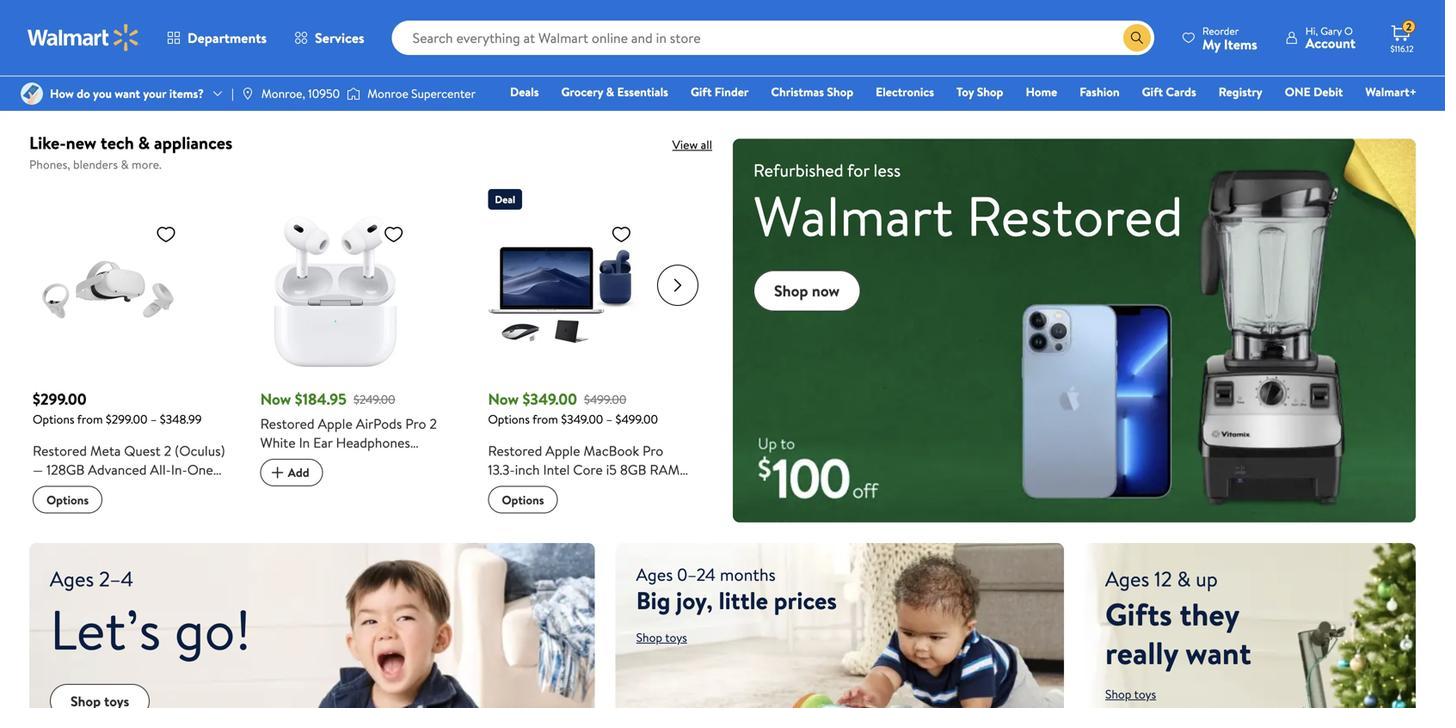 Task type: vqa. For each thing, say whether or not it's contained in the screenshot.
Monroe
yes



Task type: locate. For each thing, give the bounding box(es) containing it.
0 horizontal spatial (refurbished)
[[33, 498, 114, 517]]

2 horizontal spatial (refurbished)
[[488, 555, 569, 574]]

restored inside restored meta quest 2 (oculus) — 128gb advanced all-in-one virtual reality headset (refurbished)
[[33, 442, 87, 461]]

add button
[[260, 459, 323, 487]]

case,
[[488, 498, 520, 517]]

shop down big
[[636, 630, 662, 647]]

Walmart Site-Wide search field
[[392, 21, 1154, 55]]

(refurbished) inside now $184.95 $249.00 restored apple airpods pro 2 white in ear headphones mqd83am/a (refurbished)
[[347, 452, 428, 471]]

0 vertical spatial shop toys
[[636, 630, 687, 647]]

(refurbished) down bluetooth/wireless at the bottom left of the page
[[488, 555, 569, 574]]

now
[[812, 280, 840, 302]]

gift left cards
[[1142, 83, 1163, 100]]

2 vertical spatial (refurbished)
[[488, 555, 569, 574]]

 image for how do you want your items?
[[21, 83, 43, 105]]

now inside now $184.95 $249.00 restored apple airpods pro 2 white in ear headphones mqd83am/a (refurbished)
[[260, 389, 291, 410]]

1 horizontal spatial gift
[[1142, 83, 1163, 100]]

shop toys link for big joy, little prices
[[636, 630, 687, 647]]

0 vertical spatial want
[[115, 85, 140, 102]]

shop for gifts they really want
[[1105, 687, 1131, 703]]

white down carat
[[750, 23, 785, 42]]

1 horizontal spatial &
[[138, 131, 150, 155]]

shop down really
[[1105, 687, 1131, 703]]

apple
[[318, 415, 353, 434], [545, 442, 580, 461]]

0 vertical spatial $349.00
[[522, 389, 577, 410]]

 image right 10950
[[347, 85, 361, 102]]

1 now from the left
[[260, 389, 291, 410]]

registry
[[1219, 83, 1262, 100]]

toys down really
[[1134, 687, 1156, 703]]

restored apple macbook pro 13.3-inch intel core i5 8gb ram 128gb ssd mac os bundle: black case, wireless mouse, bluetooth/wireless airbuds by certified 2 day express (refurbished) image
[[488, 217, 638, 367]]

wireless
[[524, 498, 573, 517]]

now left $184.95
[[260, 389, 291, 410]]

gifts
[[1105, 593, 1172, 636]]

options up —
[[33, 411, 74, 428]]

0 horizontal spatial toys
[[665, 630, 687, 647]]

restored inside "restored apple macbook pro 13.3-inch intel core i5 8gb ram 128gb ssd mac os bundle: black case, wireless mouse, bluetooth/wireless airbuds by certified 2 day express (refurbished)"
[[488, 442, 542, 461]]

0 vertical spatial &
[[606, 83, 614, 100]]

 image
[[21, 83, 43, 105], [347, 85, 361, 102]]

toy shop
[[956, 83, 1003, 100]]

how
[[50, 85, 74, 102]]

2 inside now $184.95 $249.00 restored apple airpods pro 2 white in ear headphones mqd83am/a (refurbished)
[[429, 415, 437, 434]]

white inside 0.5 carat princess cut moissanite 4 prong solitaire stud earrings in 18k white gold plating over silver
[[750, 23, 785, 42]]

2
[[1406, 20, 1412, 34], [429, 415, 437, 434], [164, 442, 171, 461], [545, 536, 552, 555]]

0 vertical spatial toys
[[665, 630, 687, 647]]

in left ear
[[299, 434, 310, 452]]

bundle:
[[608, 480, 653, 498]]

items
[[1224, 35, 1257, 54]]

0 horizontal spatial want
[[115, 85, 140, 102]]

solitaire
[[777, 4, 825, 23]]

& inside "link"
[[606, 83, 614, 100]]

2 from from the left
[[532, 411, 558, 428]]

$349.00 up intel
[[522, 389, 577, 410]]

1 horizontal spatial shop toys link
[[1105, 687, 1156, 703]]

& left more.
[[121, 156, 129, 173]]

0 vertical spatial (refurbished)
[[347, 452, 428, 471]]

mqd83am/a
[[260, 452, 343, 471]]

os
[[586, 480, 605, 498]]

monroe, 10950
[[261, 85, 340, 102]]

0 horizontal spatial apple
[[318, 415, 353, 434]]

– left $348.99
[[150, 411, 157, 428]]

0 horizontal spatial now
[[260, 389, 291, 410]]

from inside now $349.00 $499.00 options from $349.00 – $499.00
[[532, 411, 558, 428]]

pro right airpods
[[405, 415, 426, 434]]

really
[[1105, 632, 1178, 675]]

$184.95
[[295, 389, 347, 410]]

$299.00 up —
[[33, 389, 87, 410]]

1 from from the left
[[77, 411, 103, 428]]

apple down $184.95
[[318, 415, 353, 434]]

1 vertical spatial &
[[138, 131, 150, 155]]

white up add to cart icon
[[260, 434, 296, 452]]

cards
[[1166, 83, 1196, 100]]

$299.00 up "quest"
[[106, 411, 147, 428]]

(refurbished) inside "restored apple macbook pro 13.3-inch intel core i5 8gb ram 128gb ssd mac os bundle: black case, wireless mouse, bluetooth/wireless airbuds by certified 2 day express (refurbished)"
[[488, 555, 569, 574]]

options up 13.3- on the bottom of page
[[488, 411, 530, 428]]

– up macbook on the left bottom of page
[[606, 411, 613, 428]]

hi, gary o account
[[1305, 24, 1356, 52]]

1 vertical spatial (refurbished)
[[33, 498, 114, 517]]

shop
[[827, 83, 853, 100], [977, 83, 1003, 100], [774, 280, 808, 302], [636, 630, 662, 647], [1105, 687, 1131, 703]]

pro inside "restored apple macbook pro 13.3-inch intel core i5 8gb ram 128gb ssd mac os bundle: black case, wireless mouse, bluetooth/wireless airbuds by certified 2 day express (refurbished)"
[[642, 442, 663, 461]]

walmart image
[[28, 24, 139, 52]]

8gb
[[620, 461, 646, 480]]

128gb right —
[[46, 461, 85, 480]]

1 horizontal spatial shop toys
[[1105, 687, 1156, 703]]

big
[[636, 584, 670, 618]]

in right earrings
[[911, 4, 922, 23]]

mac
[[558, 480, 583, 498]]

0 horizontal spatial shop toys
[[636, 630, 687, 647]]

1 horizontal spatial  image
[[347, 85, 361, 102]]

want for they
[[1185, 632, 1251, 675]]

gift for gift cards
[[1142, 83, 1163, 100]]

1 vertical spatial toys
[[1134, 687, 1156, 703]]

now inside now $349.00 $499.00 options from $349.00 – $499.00
[[488, 389, 519, 410]]

product group containing 0.5 carat princess cut moissanite 4 prong solitaire stud earrings in 18k white gold plating over silver
[[726, 0, 933, 83]]

0 horizontal spatial 128gb
[[46, 461, 85, 480]]

from up meta
[[77, 411, 103, 428]]

0 horizontal spatial white
[[260, 434, 296, 452]]

1 horizontal spatial apple
[[545, 442, 580, 461]]

do
[[77, 85, 90, 102]]

 image for monroe supercenter
[[347, 85, 361, 102]]

restored apple airpods pro 2 white in ear headphones mqd83am/a (refurbished) image
[[260, 217, 411, 367]]

0 horizontal spatial from
[[77, 411, 103, 428]]

1 vertical spatial in
[[299, 434, 310, 452]]

0 horizontal spatial pro
[[405, 415, 426, 434]]

pro right macbook on the left bottom of page
[[642, 442, 663, 461]]

i5
[[606, 461, 617, 480]]

core
[[573, 461, 603, 480]]

13.3-
[[488, 461, 515, 480]]

add
[[288, 464, 309, 481]]

options
[[509, 8, 551, 25], [971, 8, 1013, 25], [1202, 8, 1244, 25], [33, 411, 74, 428], [488, 411, 530, 428], [46, 492, 89, 509], [502, 492, 544, 509]]

– inside now $349.00 $499.00 options from $349.00 – $499.00
[[606, 411, 613, 428]]

0 horizontal spatial in
[[299, 434, 310, 452]]

2 right "quest"
[[164, 442, 171, 461]]

gift left finder at the top
[[691, 83, 712, 100]]

gold
[[788, 23, 817, 42]]

1 horizontal spatial in
[[911, 4, 922, 23]]

$499.00
[[584, 391, 626, 408], [615, 411, 658, 428]]

by
[[654, 517, 669, 536]]

shop left now
[[774, 280, 808, 302]]

1 horizontal spatial $299.00
[[106, 411, 147, 428]]

1 horizontal spatial –
[[606, 411, 613, 428]]

0 vertical spatial shop toys link
[[636, 630, 687, 647]]

2 left day
[[545, 536, 552, 555]]

1 vertical spatial shop toys
[[1105, 687, 1156, 703]]

princess
[[784, 0, 833, 4]]

shop toys down really
[[1105, 687, 1156, 703]]

1 horizontal spatial toys
[[1134, 687, 1156, 703]]

1 horizontal spatial white
[[750, 23, 785, 42]]

express
[[582, 536, 627, 555]]

shop toys link
[[636, 630, 687, 647], [1105, 687, 1156, 703]]

one debit
[[1285, 83, 1343, 100]]

prong
[[738, 4, 773, 23]]

hi,
[[1305, 24, 1318, 38]]

&
[[606, 83, 614, 100], [138, 131, 150, 155], [121, 156, 129, 173]]

gift finder
[[691, 83, 749, 100]]

shop toys
[[636, 630, 687, 647], [1105, 687, 1156, 703]]

2 gift from the left
[[1142, 83, 1163, 100]]

gift for gift finder
[[691, 83, 712, 100]]

(refurbished) down —
[[33, 498, 114, 517]]

0 vertical spatial pro
[[405, 415, 426, 434]]

add to favorites list, restored apple macbook pro 13.3-inch intel core i5 8gb ram 128gb ssd mac os bundle: black case, wireless mouse, bluetooth/wireless airbuds by certified 2 day express (refurbished) image
[[611, 224, 632, 245]]

want right really
[[1185, 632, 1251, 675]]

2 inside "restored apple macbook pro 13.3-inch intel core i5 8gb ram 128gb ssd mac os bundle: black case, wireless mouse, bluetooth/wireless airbuds by certified 2 day express (refurbished)"
[[545, 536, 552, 555]]

all-
[[150, 461, 171, 480]]

2 now from the left
[[488, 389, 519, 410]]

options inside $299.00 options from $299.00 – $348.99
[[33, 411, 74, 428]]

options link down —
[[33, 486, 102, 514]]

1 vertical spatial $349.00
[[561, 411, 603, 428]]

product group
[[726, 0, 933, 83], [33, 182, 236, 517], [260, 182, 464, 514], [488, 182, 692, 574]]

want right "you"
[[115, 85, 140, 102]]

0 horizontal spatial gift
[[691, 83, 712, 100]]

grocery
[[561, 83, 603, 100]]

add to favorites list, restored apple airpods pro 2 white in ear headphones mqd83am/a (refurbished) image
[[383, 224, 404, 245]]

1 horizontal spatial from
[[532, 411, 558, 428]]

want inside the gifts they really want
[[1185, 632, 1251, 675]]

home
[[1026, 83, 1057, 100]]

intel
[[543, 461, 570, 480]]

appliances
[[154, 131, 232, 155]]

1 vertical spatial apple
[[545, 442, 580, 461]]

items?
[[169, 85, 204, 102]]

product group containing $299.00
[[33, 182, 236, 517]]

one
[[187, 461, 213, 480]]

0.5
[[726, 0, 744, 4]]

apple up mac
[[545, 442, 580, 461]]

1 horizontal spatial (refurbished)
[[347, 452, 428, 471]]

debit
[[1314, 83, 1343, 100]]

1 vertical spatial pro
[[642, 442, 663, 461]]

christmas shop link
[[763, 83, 861, 101]]

0 vertical spatial apple
[[318, 415, 353, 434]]

–
[[150, 411, 157, 428], [606, 411, 613, 428]]

toys down joy,
[[665, 630, 687, 647]]

0 horizontal spatial &
[[121, 156, 129, 173]]

1 – from the left
[[150, 411, 157, 428]]

0 horizontal spatial $299.00
[[33, 389, 87, 410]]

options down advanced
[[46, 492, 89, 509]]

walmart restored
[[753, 177, 1183, 254]]

let's go!
[[50, 591, 251, 668]]

2 – from the left
[[606, 411, 613, 428]]

1 horizontal spatial 128gb
[[488, 480, 526, 498]]

quest
[[124, 442, 161, 461]]

in
[[911, 4, 922, 23], [299, 434, 310, 452]]

& up more.
[[138, 131, 150, 155]]

white
[[750, 23, 785, 42], [260, 434, 296, 452]]

$249.00
[[353, 391, 395, 408]]

(refurbished)
[[347, 452, 428, 471], [33, 498, 114, 517], [488, 555, 569, 574]]

tech
[[101, 131, 134, 155]]

little
[[719, 584, 768, 618]]

options link up the toy shop
[[957, 3, 1027, 31]]

from up intel
[[532, 411, 558, 428]]

0 horizontal spatial –
[[150, 411, 157, 428]]

1 vertical spatial $299.00
[[106, 411, 147, 428]]

options link down "inch"
[[488, 486, 558, 514]]

reorder
[[1202, 24, 1239, 38]]

10950
[[308, 85, 340, 102]]

& right grocery
[[606, 83, 614, 100]]

1 vertical spatial want
[[1185, 632, 1251, 675]]

2 vertical spatial &
[[121, 156, 129, 173]]

0 vertical spatial white
[[750, 23, 785, 42]]

view all link
[[672, 136, 712, 153]]

shop toys link down really
[[1105, 687, 1156, 703]]

2 right airpods
[[429, 415, 437, 434]]

0 horizontal spatial  image
[[21, 83, 43, 105]]

Search search field
[[392, 21, 1154, 55]]

white inside now $184.95 $249.00 restored apple airpods pro 2 white in ear headphones mqd83am/a (refurbished)
[[260, 434, 296, 452]]

 image left how
[[21, 83, 43, 105]]

0 horizontal spatial shop toys link
[[636, 630, 687, 647]]

options inside now $349.00 $499.00 options from $349.00 – $499.00
[[488, 411, 530, 428]]

ram
[[650, 461, 680, 480]]

1 horizontal spatial want
[[1185, 632, 1251, 675]]

now up 13.3- on the bottom of page
[[488, 389, 519, 410]]

1 vertical spatial white
[[260, 434, 296, 452]]

options up my
[[1202, 8, 1244, 25]]

shop toys link down big
[[636, 630, 687, 647]]

 image
[[241, 87, 254, 101]]

$349.00 up macbook on the left bottom of page
[[561, 411, 603, 428]]

1 vertical spatial shop toys link
[[1105, 687, 1156, 703]]

product group containing now $349.00
[[488, 182, 692, 574]]

(refurbished) down airpods
[[347, 452, 428, 471]]

from
[[77, 411, 103, 428], [532, 411, 558, 428]]

1 horizontal spatial pro
[[642, 442, 663, 461]]

certified
[[488, 536, 542, 555]]

0 vertical spatial in
[[911, 4, 922, 23]]

let's
[[50, 591, 161, 668]]

shop toys down big
[[636, 630, 687, 647]]

toy shop link
[[949, 83, 1011, 101]]

1 gift from the left
[[691, 83, 712, 100]]

restored apple macbook pro 13.3-inch intel core i5 8gb ram 128gb ssd mac os bundle: black case, wireless mouse, bluetooth/wireless airbuds by certified 2 day express (refurbished)
[[488, 442, 688, 574]]

1 horizontal spatial now
[[488, 389, 519, 410]]

shop toys link for gifts they really want
[[1105, 687, 1156, 703]]

fashion link
[[1072, 83, 1127, 101]]

shop right toy
[[977, 83, 1003, 100]]

shop for big joy, little prices
[[636, 630, 662, 647]]

2 horizontal spatial &
[[606, 83, 614, 100]]

128gb left the ssd at bottom
[[488, 480, 526, 498]]

$299.00
[[33, 389, 87, 410], [106, 411, 147, 428]]



Task type: describe. For each thing, give the bounding box(es) containing it.
christmas
[[771, 83, 824, 100]]

restored inside now $184.95 $249.00 restored apple airpods pro 2 white in ear headphones mqd83am/a (refurbished)
[[260, 415, 315, 434]]

airpods
[[356, 415, 402, 434]]

apple inside "restored apple macbook pro 13.3-inch intel core i5 8gb ram 128gb ssd mac os bundle: black case, wireless mouse, bluetooth/wireless airbuds by certified 2 day express (refurbished)"
[[545, 442, 580, 461]]

more.
[[132, 156, 162, 173]]

0 vertical spatial $499.00
[[584, 391, 626, 408]]

search icon image
[[1130, 31, 1144, 45]]

account
[[1305, 34, 1356, 52]]

deals
[[510, 83, 539, 100]]

grocery & essentials link
[[553, 83, 676, 101]]

– inside $299.00 options from $299.00 – $348.99
[[150, 411, 157, 428]]

earrings
[[859, 4, 908, 23]]

your
[[143, 85, 166, 102]]

toy
[[956, 83, 974, 100]]

electronics link
[[868, 83, 942, 101]]

(refurbished) inside restored meta quest 2 (oculus) — 128gb advanced all-in-one virtual reality headset (refurbished)
[[33, 498, 114, 517]]

fashion
[[1080, 83, 1120, 100]]

new
[[66, 131, 96, 155]]

shop now
[[774, 280, 840, 302]]

shop toys for gifts they really want
[[1105, 687, 1156, 703]]

$348.99
[[160, 411, 202, 428]]

4
[[726, 4, 734, 23]]

0 vertical spatial $299.00
[[33, 389, 87, 410]]

you
[[93, 85, 112, 102]]

now for $184.95
[[260, 389, 291, 410]]

christmas shop
[[771, 83, 853, 100]]

joy,
[[676, 584, 713, 618]]

black
[[656, 480, 688, 498]]

carat
[[747, 0, 780, 4]]

blenders
[[73, 156, 118, 173]]

airbuds
[[605, 517, 651, 536]]

gary
[[1320, 24, 1342, 38]]

shop right christmas
[[827, 83, 853, 100]]

2 up the "$116.12"
[[1406, 20, 1412, 34]]

grocery & essentials
[[561, 83, 668, 100]]

phones,
[[29, 156, 70, 173]]

walmart+ link
[[1358, 83, 1424, 101]]

128gb inside "restored apple macbook pro 13.3-inch intel core i5 8gb ram 128gb ssd mac os bundle: black case, wireless mouse, bluetooth/wireless airbuds by certified 2 day express (refurbished)"
[[488, 480, 526, 498]]

want for do
[[115, 85, 140, 102]]

they
[[1180, 593, 1239, 636]]

moissanite
[[861, 0, 925, 4]]

mouse,
[[576, 498, 619, 517]]

pro inside now $184.95 $249.00 restored apple airpods pro 2 white in ear headphones mqd83am/a (refurbished)
[[405, 415, 426, 434]]

day
[[556, 536, 579, 555]]

options up the toy shop
[[971, 8, 1013, 25]]

toys for little
[[665, 630, 687, 647]]

shop now link
[[753, 271, 860, 312]]

departments
[[188, 28, 267, 47]]

(oculus)
[[175, 442, 225, 461]]

2 inside restored meta quest 2 (oculus) — 128gb advanced all-in-one virtual reality headset (refurbished)
[[164, 442, 171, 461]]

big joy, little prices
[[636, 584, 837, 618]]

stud
[[829, 4, 856, 23]]

walmart
[[753, 177, 953, 254]]

ear
[[313, 434, 333, 452]]

home link
[[1018, 83, 1065, 101]]

all
[[701, 136, 712, 153]]

$116.12
[[1390, 43, 1414, 55]]

options up deals
[[509, 8, 551, 25]]

0.5 carat princess cut moissanite 4 prong solitaire stud earrings in 18k white gold plating over silver
[[726, 0, 931, 42]]

in inside now $184.95 $249.00 restored apple airpods pro 2 white in ear headphones mqd83am/a (refurbished)
[[299, 434, 310, 452]]

in inside 0.5 carat princess cut moissanite 4 prong solitaire stud earrings in 18k white gold plating over silver
[[911, 4, 922, 23]]

next slide for hero3across list image
[[657, 265, 698, 306]]

advanced
[[88, 461, 147, 480]]

restored meta quest 2 (oculus) — 128gb advanced all-in-one virtual reality headset (refurbished) image
[[33, 217, 183, 367]]

options link up my
[[1188, 3, 1258, 31]]

restored meta quest 2 (oculus) — 128gb advanced all-in-one virtual reality headset (refurbished)
[[33, 442, 225, 517]]

bluetooth/wireless
[[488, 517, 602, 536]]

o
[[1344, 24, 1353, 38]]

essentials
[[617, 83, 668, 100]]

shop toys for big joy, little prices
[[636, 630, 687, 647]]

electronics
[[876, 83, 934, 100]]

how do you want your items?
[[50, 85, 204, 102]]

gift cards link
[[1134, 83, 1204, 101]]

product group containing now $184.95
[[260, 182, 464, 514]]

1 vertical spatial $499.00
[[615, 411, 658, 428]]

registry link
[[1211, 83, 1270, 101]]

128gb inside restored meta quest 2 (oculus) — 128gb advanced all-in-one virtual reality headset (refurbished)
[[46, 461, 85, 480]]

monroe supercenter
[[367, 85, 476, 102]]

view
[[672, 136, 698, 153]]

walmart+
[[1365, 83, 1417, 100]]

shop for walmart restored
[[774, 280, 808, 302]]

apple inside now $184.95 $249.00 restored apple airpods pro 2 white in ear headphones mqd83am/a (refurbished)
[[318, 415, 353, 434]]

$299.00 options from $299.00 – $348.99
[[33, 389, 202, 428]]

cut
[[836, 0, 858, 4]]

inch
[[515, 461, 540, 480]]

departments button
[[153, 17, 280, 58]]

one
[[1285, 83, 1311, 100]]

18k
[[726, 23, 746, 42]]

add to cart image
[[267, 463, 288, 483]]

options down "inch"
[[502, 492, 544, 509]]

meta
[[90, 442, 121, 461]]

now for $349.00
[[488, 389, 519, 410]]

options link up deals
[[495, 3, 565, 31]]

|
[[231, 85, 234, 102]]

like-new tech & appliances phones, blenders & more.
[[29, 131, 232, 173]]

reorder my items
[[1202, 24, 1257, 54]]

toys for really
[[1134, 687, 1156, 703]]

silver
[[898, 23, 931, 42]]

gift finder link
[[683, 83, 756, 101]]

from inside $299.00 options from $299.00 – $348.99
[[77, 411, 103, 428]]

add to favorites list, restored meta quest 2 (oculus) — 128gb advanced all-in-one virtual reality headset (refurbished) image
[[156, 224, 176, 245]]

over
[[865, 23, 895, 42]]

my
[[1202, 35, 1221, 54]]

now $184.95 $249.00 restored apple airpods pro 2 white in ear headphones mqd83am/a (refurbished)
[[260, 389, 437, 471]]

view all
[[672, 136, 712, 153]]

gift cards
[[1142, 83, 1196, 100]]



